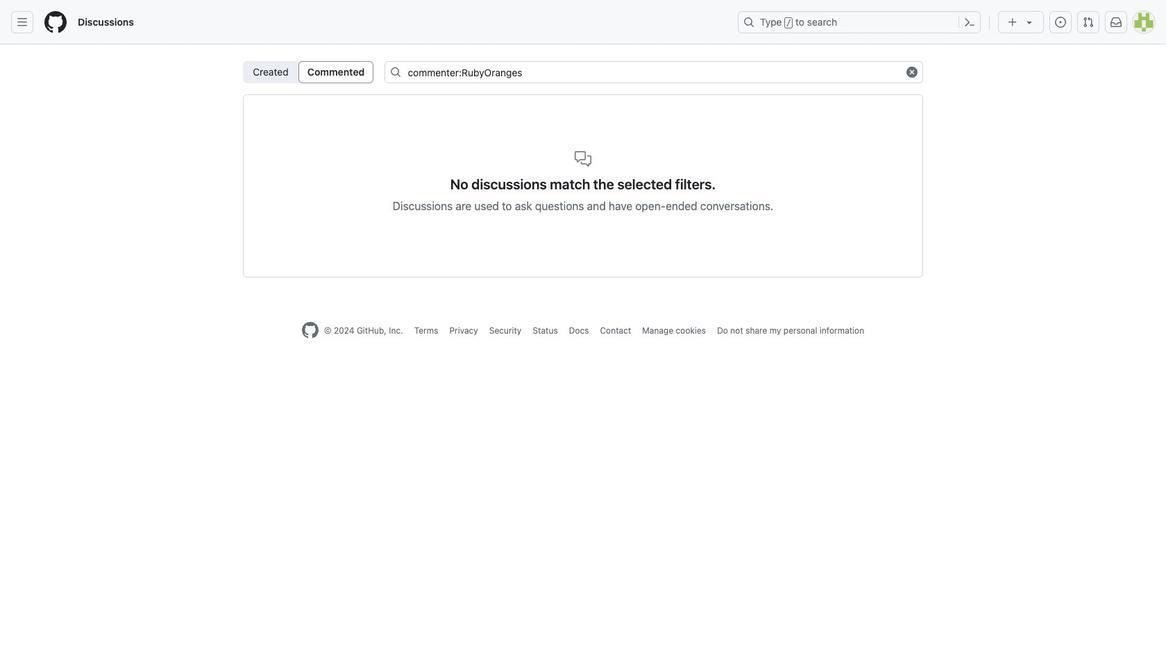 Task type: locate. For each thing, give the bounding box(es) containing it.
homepage image
[[302, 322, 319, 339]]

list
[[243, 61, 374, 83]]

issue opened image
[[1055, 17, 1067, 28]]

Discussions search field
[[385, 61, 924, 83]]

search image
[[391, 67, 402, 78]]



Task type: describe. For each thing, give the bounding box(es) containing it.
git pull request image
[[1083, 17, 1094, 28]]

notifications image
[[1111, 17, 1122, 28]]

homepage image
[[44, 11, 67, 33]]

triangle down image
[[1024, 17, 1035, 28]]

Search all discussions text field
[[385, 61, 924, 83]]

clear image
[[907, 67, 918, 78]]

comment discussion image
[[575, 151, 592, 167]]

command palette image
[[964, 17, 976, 28]]

plus image
[[1008, 17, 1019, 28]]



Task type: vqa. For each thing, say whether or not it's contained in the screenshot.
History,
no



